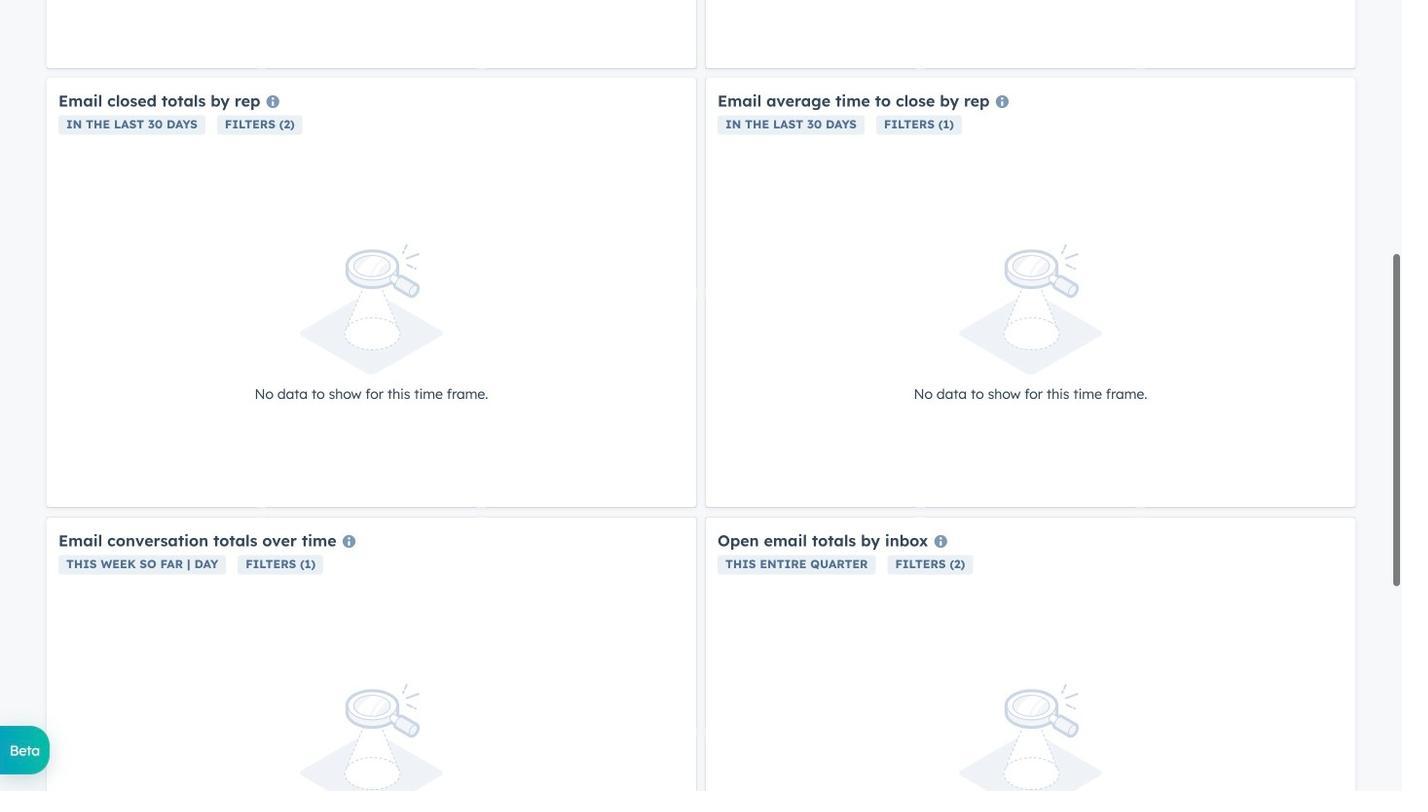 Task type: describe. For each thing, give the bounding box(es) containing it.
open email totals by inbox element
[[706, 518, 1355, 792]]

email conversation totals over time element
[[47, 518, 696, 792]]

email average first response time by rep element
[[706, 0, 1355, 68]]

email closed totals by rep element
[[47, 78, 696, 507]]



Task type: vqa. For each thing, say whether or not it's contained in the screenshot.
Email closed totals by rep element
yes



Task type: locate. For each thing, give the bounding box(es) containing it.
email conversation totals by rep element
[[47, 0, 696, 68]]

email average time to close by rep element
[[706, 78, 1355, 507]]



